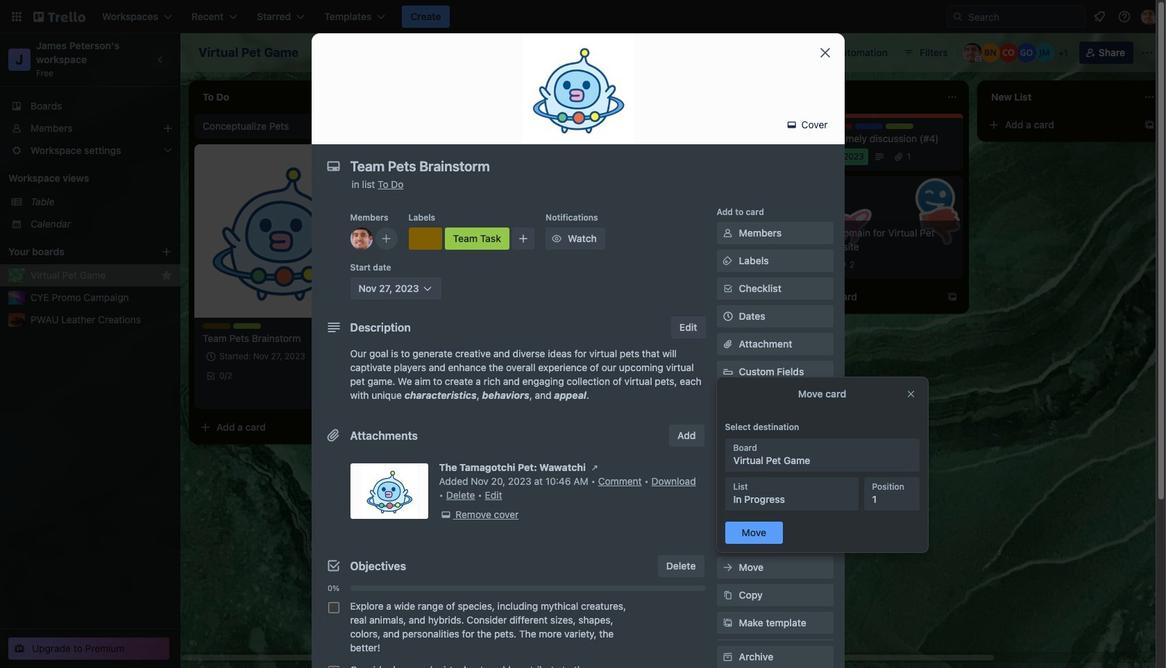 Task type: locate. For each thing, give the bounding box(es) containing it.
1 create from template… image from the left
[[553, 119, 564, 131]]

0 vertical spatial color: bold lime, title: "team task" element
[[445, 228, 510, 250]]

color: yellow, title: none image
[[409, 228, 442, 250]]

color: bold lime, title: "team task" element right color: yellow, title: none image on the top left of page
[[445, 228, 510, 250]]

1 horizontal spatial create from template… image
[[947, 292, 958, 303]]

color: bold lime, title: "team task" element
[[445, 228, 510, 250], [233, 324, 261, 329]]

None checkbox
[[795, 149, 869, 165], [328, 667, 339, 669], [795, 149, 869, 165], [328, 667, 339, 669]]

open information menu image
[[1118, 10, 1132, 24]]

color: bold lime, title: "team task" element right color: yellow, title: none icon
[[233, 324, 261, 329]]

star or unstar board image
[[314, 47, 325, 58]]

create from template… image
[[553, 119, 564, 131], [1145, 119, 1156, 131]]

0 horizontal spatial create from template… image
[[356, 422, 367, 433]]

0 vertical spatial create from template… image
[[947, 292, 958, 303]]

color: blue, title: "fyi" element
[[856, 124, 883, 129]]

1 vertical spatial color: bold lime, title: "team task" element
[[233, 324, 261, 329]]

sm image
[[785, 118, 799, 132], [721, 226, 735, 240], [550, 232, 564, 246], [721, 254, 735, 268], [721, 561, 735, 575]]

None checkbox
[[328, 603, 339, 614]]

0 horizontal spatial color: bold lime, title: "team task" element
[[233, 324, 261, 329]]

group
[[323, 596, 706, 669]]

None text field
[[343, 154, 802, 179]]

0 horizontal spatial create from template… image
[[553, 119, 564, 131]]

your boards with 3 items element
[[8, 244, 140, 260]]

james peterson (jamespeterson93) image
[[1142, 8, 1158, 25], [963, 43, 983, 63], [350, 228, 373, 250], [350, 388, 367, 404]]

create from template… image
[[947, 292, 958, 303], [356, 422, 367, 433]]

1 horizontal spatial color: bold lime, title: "team task" element
[[445, 228, 510, 250]]

None submit
[[725, 522, 783, 544]]

1 horizontal spatial create from template… image
[[1145, 119, 1156, 131]]

Search field
[[947, 6, 1086, 28]]

sm image
[[588, 461, 602, 475], [439, 508, 453, 522], [721, 589, 735, 603], [721, 617, 735, 631], [721, 651, 735, 665]]



Task type: describe. For each thing, give the bounding box(es) containing it.
2 create from template… image from the left
[[1145, 119, 1156, 131]]

starred icon image
[[161, 270, 172, 281]]

customize views image
[[519, 46, 533, 60]]

ben nelson (bennelson96) image
[[981, 43, 1001, 63]]

close dialog image
[[817, 44, 834, 61]]

workspace navigation collapse icon image
[[151, 50, 171, 69]]

color: green, title: "goal" element
[[795, 124, 822, 129]]

gary orlando (garyorlando) image
[[1017, 43, 1037, 63]]

christina overa (christinaovera) image
[[999, 43, 1019, 63]]

search image
[[953, 11, 964, 22]]

1 vertical spatial create from template… image
[[356, 422, 367, 433]]

color: bold lime, title: none image
[[886, 124, 914, 129]]

add board image
[[161, 247, 172, 258]]

show menu image
[[1141, 46, 1155, 60]]

color: red, title: "blocker" element
[[825, 124, 853, 129]]

primary element
[[0, 0, 1167, 33]]

jeremy miller (jeremymiller198) image
[[1035, 43, 1055, 63]]

Board name text field
[[192, 42, 306, 64]]

0 notifications image
[[1092, 8, 1108, 25]]

color: yellow, title: none image
[[203, 324, 231, 329]]

add members to card image
[[381, 232, 392, 246]]



Task type: vqa. For each thing, say whether or not it's contained in the screenshot.
bottommost the Color: yellow, title: none Image
no



